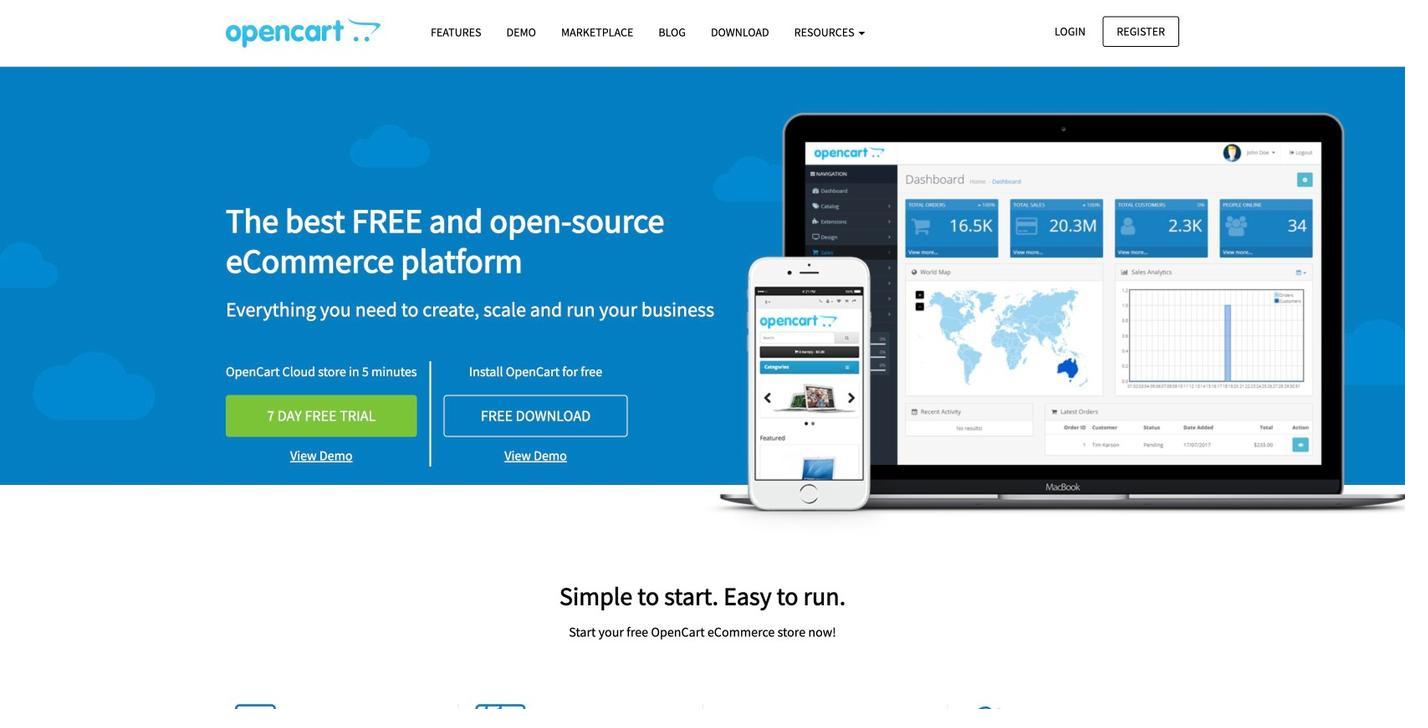 Task type: vqa. For each thing, say whether or not it's contained in the screenshot.
by
no



Task type: locate. For each thing, give the bounding box(es) containing it.
opencart - open source shopping cart solution image
[[226, 18, 381, 48]]



